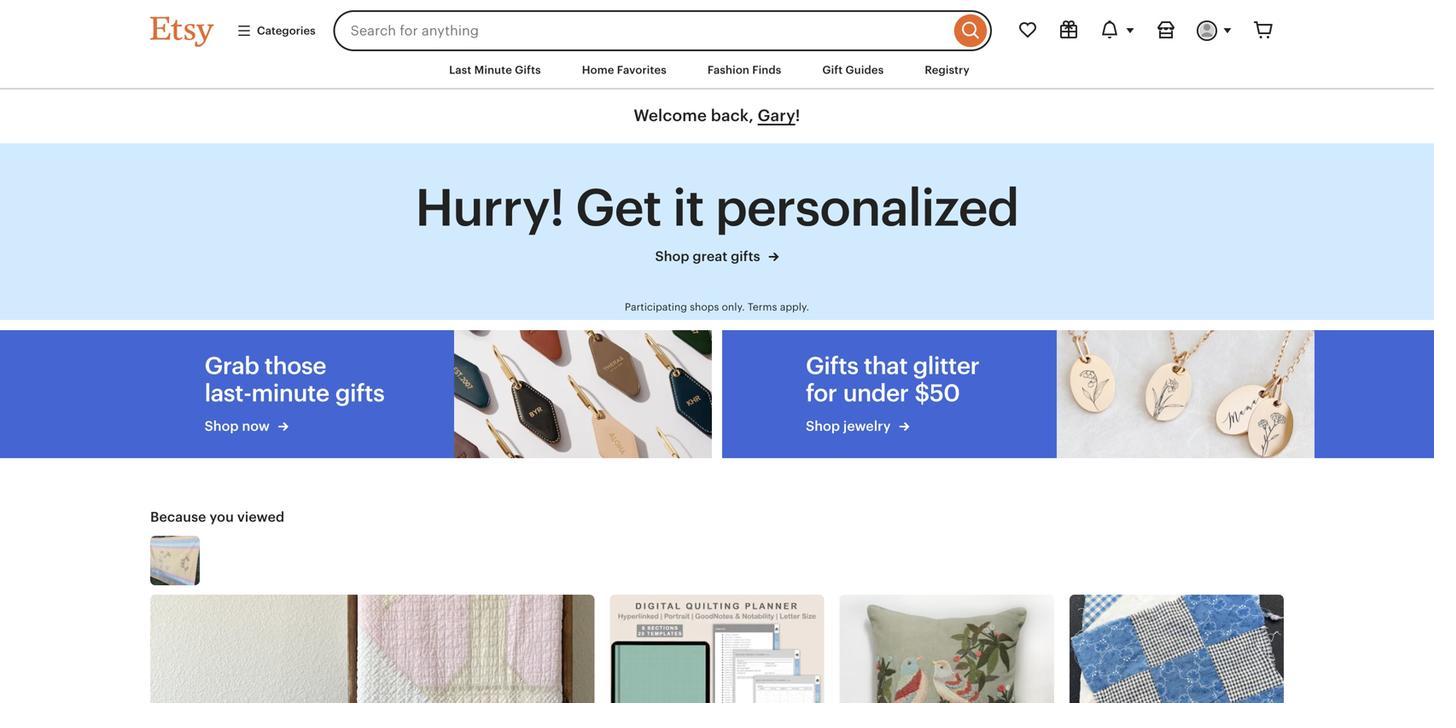 Task type: locate. For each thing, give the bounding box(es) containing it.
gift guides
[[823, 64, 884, 76]]

gifts left that at the right
[[806, 352, 859, 380]]

vintage 1920's / 1930's cotton quilt pieces lot of 2 image
[[1070, 595, 1285, 704]]

participating
[[625, 301, 688, 313]]

glitter
[[913, 352, 980, 380]]

fashion finds link
[[695, 55, 795, 86]]

home favorites
[[582, 64, 667, 76]]

shop for hurry! get it personalized
[[655, 249, 690, 264]]

registry
[[925, 64, 970, 76]]

last-
[[205, 380, 252, 407]]

shop great gifts link
[[415, 246, 1019, 267]]

it
[[673, 179, 704, 237]]

that
[[864, 352, 908, 380]]

viewed
[[237, 510, 285, 525]]

last minute gifts link
[[436, 55, 554, 86]]

0 horizontal spatial gifts
[[515, 64, 541, 76]]

welcome back, gary !
[[634, 106, 801, 125]]

home favorites link
[[569, 55, 680, 86]]

you
[[210, 510, 234, 525]]

shop jewelry link
[[806, 417, 989, 436]]

1 horizontal spatial shop
[[655, 249, 690, 264]]

only.
[[722, 301, 745, 313]]

minute
[[475, 64, 512, 76]]

gifts right the 'minute'
[[515, 64, 541, 76]]

jewelry
[[844, 419, 891, 434]]

minute gifts
[[252, 380, 385, 407]]

shop left jewelry at the right bottom of the page
[[806, 419, 840, 434]]

gifts inside gifts that glitter for under $50
[[806, 352, 859, 380]]

shop
[[655, 249, 690, 264], [205, 419, 239, 434], [806, 419, 840, 434]]

1 horizontal spatial gifts
[[806, 352, 859, 380]]

gifts
[[515, 64, 541, 76], [806, 352, 859, 380]]

shop for gifts that glitter for under $50
[[806, 419, 840, 434]]

get
[[576, 179, 662, 237]]

favorites
[[617, 64, 667, 76]]

because
[[150, 510, 206, 525]]

1 vertical spatial gifts
[[806, 352, 859, 380]]

0 horizontal spatial shop
[[205, 419, 239, 434]]

home
[[582, 64, 615, 76]]

2 horizontal spatial shop
[[806, 419, 840, 434]]

welcome
[[634, 106, 707, 125]]

0 vertical spatial gifts
[[515, 64, 541, 76]]

personalized
[[716, 179, 1019, 237]]

italian leather key chains featuring solid brass oval keyrings shown in a variety of colors and personalized options. image
[[454, 330, 712, 458]]

hurry! get it personalized
[[415, 179, 1019, 237]]

shop left great
[[655, 249, 690, 264]]

four stainless steel oval plate necklaces shown in gold featuring personalized birth flowers and one with a custom name written in a cursive font. image
[[1057, 330, 1315, 458]]

because you viewed
[[150, 510, 285, 525]]

None search field
[[334, 10, 992, 51]]

menu bar
[[120, 51, 1315, 90]]

gary
[[758, 106, 796, 125]]

registry link
[[912, 55, 983, 86]]

gary link
[[758, 106, 796, 125]]

shop down "last-"
[[205, 419, 239, 434]]

gifts that glitter for under $50
[[806, 352, 980, 407]]

categories button
[[224, 15, 328, 46]]

antique quilt - tree of life quilt - project quilt image
[[150, 595, 595, 704]]

great
[[693, 249, 728, 264]]

shop for grab those
[[205, 419, 239, 434]]

last minute gifts
[[449, 64, 541, 76]]



Task type: vqa. For each thing, say whether or not it's contained in the screenshot.
"Last Minute Gifts"
yes



Task type: describe. For each thing, give the bounding box(es) containing it.
menu bar containing last minute gifts
[[120, 51, 1315, 90]]

last
[[449, 64, 472, 76]]

shop now link
[[205, 417, 385, 436]]

shop jewelry
[[806, 419, 895, 434]]

now
[[242, 419, 270, 434]]

birds embroidered pillow cover image
[[840, 595, 1055, 704]]

gift guides link
[[810, 55, 897, 86]]

fashion
[[708, 64, 750, 76]]

shop now
[[205, 419, 273, 434]]

none search field inside categories banner
[[334, 10, 992, 51]]

participating shops only. terms apply.
[[625, 301, 810, 313]]

digital quilting planner, quilt journal, quilt project hyperlinked notebook, for ipad, goodnotes, notability, portrait, pastel image
[[610, 595, 825, 704]]

categories banner
[[120, 0, 1315, 51]]

for under $50
[[806, 380, 960, 407]]

gifts inside menu bar
[[515, 64, 541, 76]]

finds
[[753, 64, 782, 76]]

gifts
[[731, 249, 761, 264]]

back,
[[711, 106, 754, 125]]

grab
[[205, 352, 259, 380]]

those
[[265, 352, 326, 380]]

guides
[[846, 64, 884, 76]]

shop great gifts
[[655, 249, 764, 264]]

categories
[[257, 24, 316, 37]]

shops
[[690, 301, 719, 313]]

!
[[796, 106, 801, 125]]

Search for anything text field
[[334, 10, 951, 51]]

terms apply.
[[748, 301, 810, 313]]

hurry!
[[415, 179, 564, 237]]

grab those last-minute gifts
[[205, 352, 385, 407]]

quilt project birds embroidered 1950 pastel image
[[150, 536, 200, 586]]

fashion finds
[[708, 64, 782, 76]]

gift
[[823, 64, 843, 76]]



